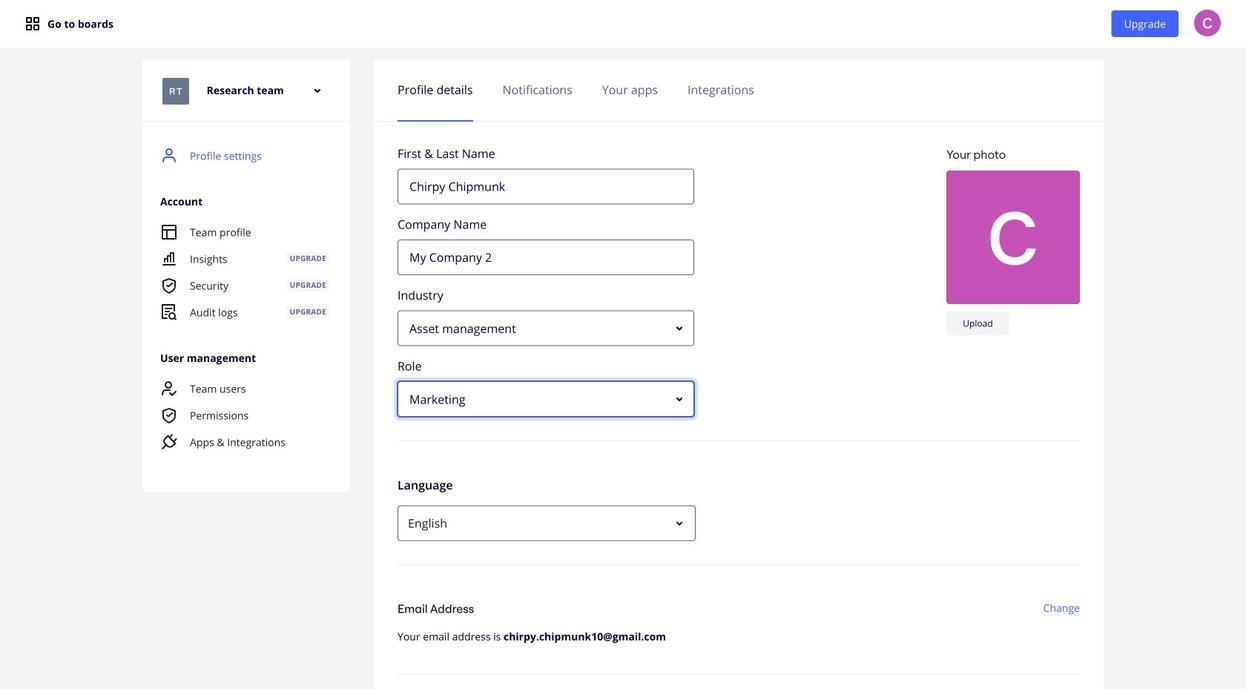 Task type: describe. For each thing, give the bounding box(es) containing it.
profile settings tab list
[[398, 67, 1080, 112]]

default profile avatar image
[[947, 171, 1080, 304]]

3 menu from the top
[[142, 375, 347, 456]]

user menu: chirpy chipmunk image
[[1194, 10, 1221, 36]]

menu bar element
[[0, 0, 1246, 47]]



Task type: vqa. For each thing, say whether or not it's contained in the screenshot.
Context menu toolbar
no



Task type: locate. For each thing, give the bounding box(es) containing it.
spagx image
[[24, 15, 42, 33]]

None text field
[[398, 169, 694, 204], [398, 240, 694, 275], [398, 169, 694, 204], [398, 240, 694, 275]]

None field
[[398, 310, 694, 346], [398, 381, 694, 417], [398, 310, 694, 346], [398, 381, 694, 417]]

2 menu from the top
[[142, 219, 347, 326]]

1 menu from the top
[[142, 142, 347, 468]]

menu
[[142, 142, 347, 468], [142, 219, 347, 326], [142, 375, 347, 456]]



